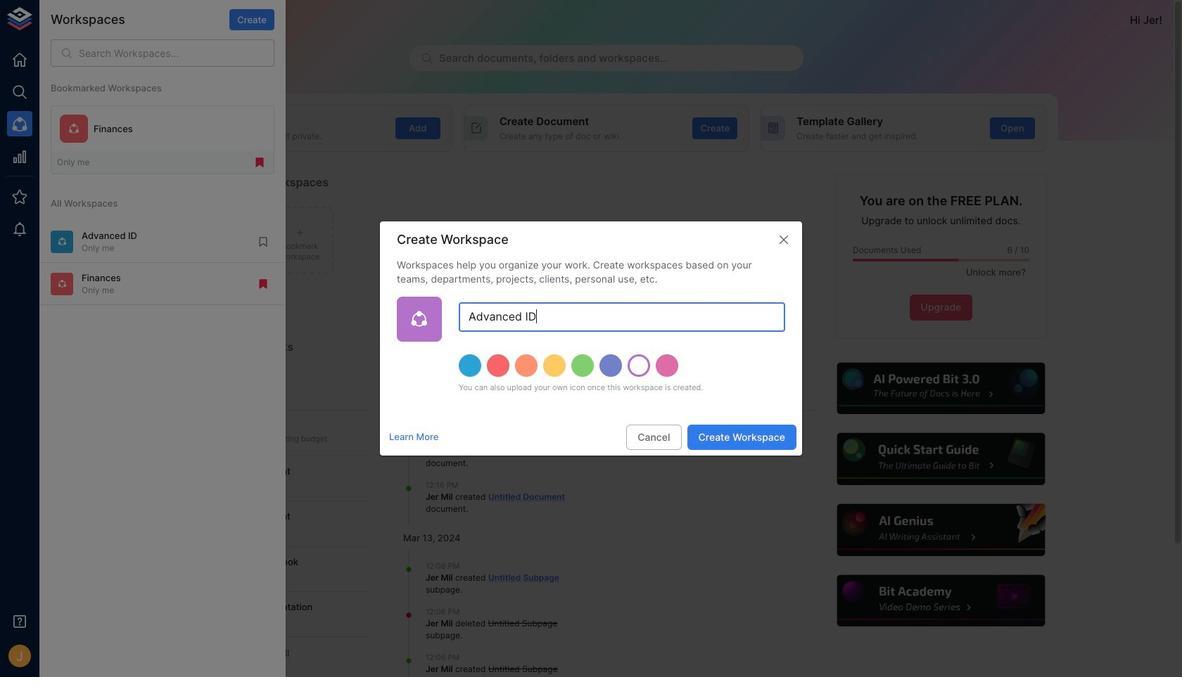Task type: locate. For each thing, give the bounding box(es) containing it.
3 help image from the top
[[835, 503, 1047, 558]]

help image
[[835, 361, 1047, 417], [835, 432, 1047, 487], [835, 503, 1047, 558], [835, 573, 1047, 629]]

remove bookmark image
[[253, 156, 266, 169], [257, 278, 269, 290]]

2 help image from the top
[[835, 432, 1047, 487]]

bookmark image
[[257, 236, 269, 248]]

1 vertical spatial remove bookmark image
[[257, 278, 269, 290]]

dialog
[[380, 222, 802, 456]]

4 help image from the top
[[835, 573, 1047, 629]]



Task type: describe. For each thing, give the bounding box(es) containing it.
Search Workspaces... text field
[[79, 39, 274, 67]]

0 vertical spatial remove bookmark image
[[253, 156, 266, 169]]

1 help image from the top
[[835, 361, 1047, 417]]

Marketing Team, Project X, Personal, etc. text field
[[459, 303, 785, 332]]



